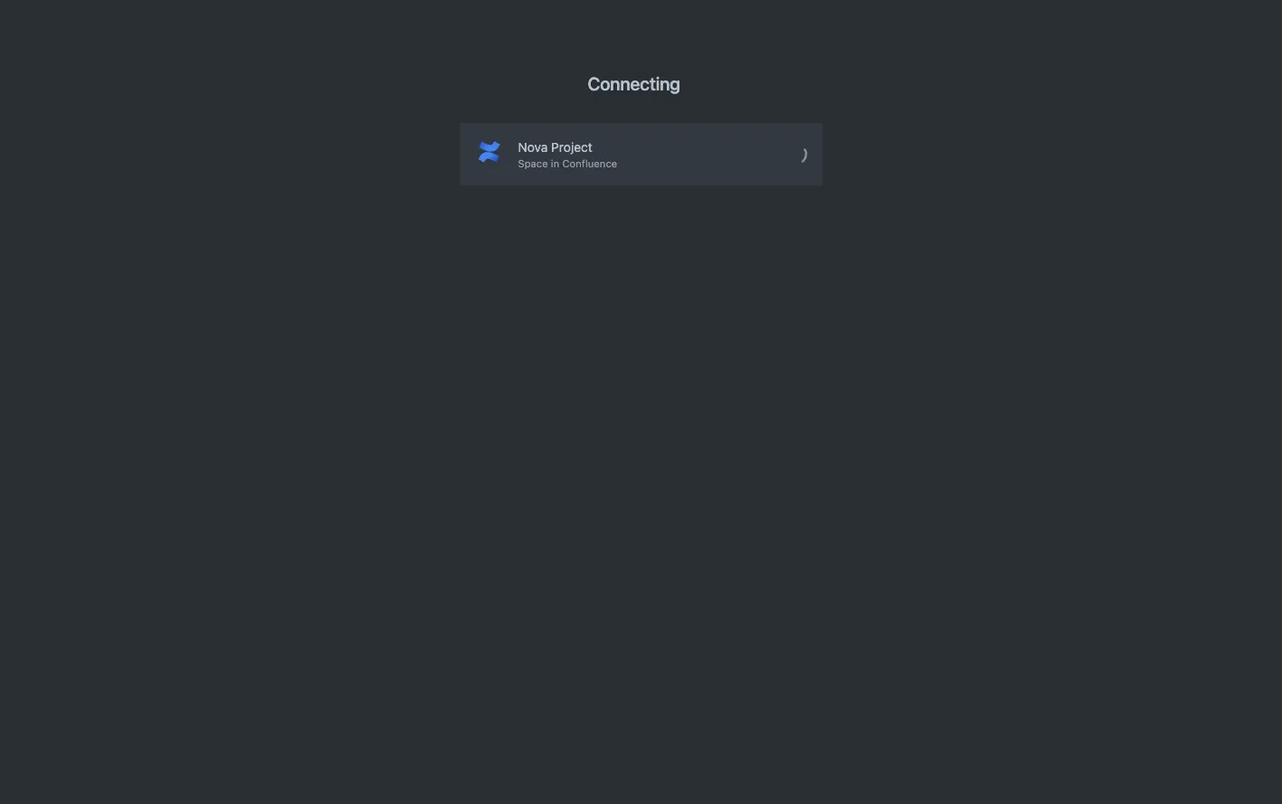 Task type: locate. For each thing, give the bounding box(es) containing it.
nova
[[518, 139, 548, 154]]

project
[[551, 139, 593, 154]]

in
[[551, 157, 559, 169]]

banner
[[0, 0, 1282, 51]]

lead button
[[724, 180, 782, 200]]



Task type: describe. For each thing, give the bounding box(es) containing it.
confluence image
[[475, 138, 504, 166]]

lead
[[731, 182, 760, 197]]

nova project space in confluence
[[518, 139, 617, 169]]

confluence image
[[475, 138, 504, 166]]

Search field
[[938, 10, 1119, 39]]

type
[[489, 182, 519, 197]]

confluence
[[562, 157, 617, 169]]

space
[[518, 157, 548, 169]]

connecting
[[588, 72, 680, 94]]



Task type: vqa. For each thing, say whether or not it's contained in the screenshot.
Lead BUTTON
yes



